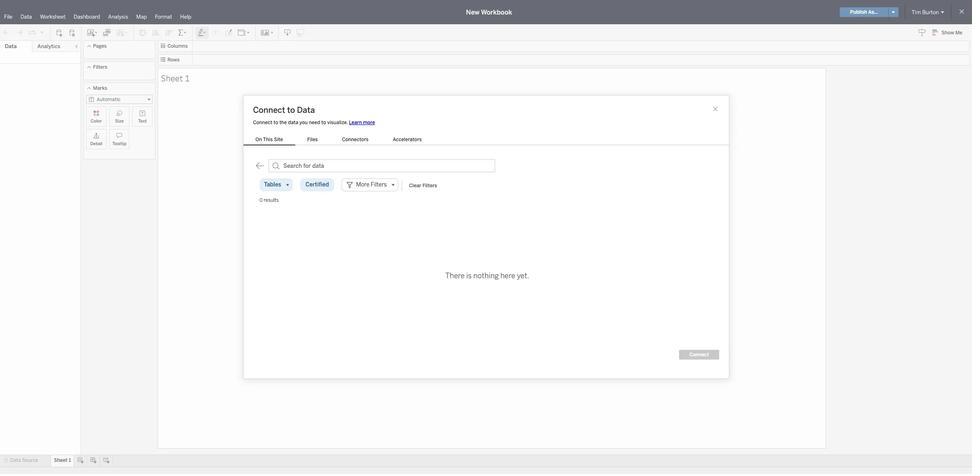 Task type: vqa. For each thing, say whether or not it's contained in the screenshot.
Files
yes



Task type: describe. For each thing, give the bounding box(es) containing it.
file
[[4, 14, 12, 20]]

connect for connect to data
[[253, 105, 285, 115]]

0 results
[[260, 198, 279, 203]]

show
[[942, 30, 955, 36]]

size
[[115, 119, 124, 124]]

on
[[256, 137, 262, 143]]

show me
[[942, 30, 963, 36]]

help
[[180, 14, 192, 20]]

yet.
[[517, 272, 530, 281]]

more
[[363, 120, 375, 125]]

collapse image
[[74, 44, 79, 49]]

new workbook
[[466, 8, 512, 16]]

rows
[[168, 57, 180, 63]]

show labels image
[[212, 29, 220, 37]]

1 horizontal spatial sheet
[[161, 72, 183, 84]]

source
[[22, 458, 38, 464]]

certified
[[306, 181, 329, 188]]

totals image
[[178, 29, 187, 37]]

0 vertical spatial filters
[[93, 64, 107, 70]]

connect to the data you need to visualize. learn more
[[253, 120, 375, 125]]

site
[[274, 137, 283, 143]]

0
[[260, 198, 263, 203]]

data source
[[10, 458, 38, 464]]

show me button
[[929, 26, 970, 39]]

dashboard
[[74, 14, 100, 20]]

learn more link
[[349, 120, 375, 125]]

0 vertical spatial sheet 1
[[161, 72, 190, 84]]

replay animation image
[[28, 29, 36, 37]]

new
[[466, 8, 480, 16]]

tooltip
[[112, 141, 127, 147]]

data guide image
[[919, 28, 927, 36]]

new data source image
[[55, 29, 64, 37]]

pause auto updates image
[[68, 29, 77, 37]]

sort ascending image
[[152, 29, 160, 37]]

to use edit in desktop, save the workbook outside of personal space image
[[297, 29, 305, 37]]

0 horizontal spatial sheet 1
[[54, 458, 71, 464]]

redo image
[[15, 29, 23, 37]]

nothing
[[474, 272, 499, 281]]

publish as...
[[851, 9, 879, 15]]

data down undo image
[[5, 43, 17, 49]]

fit image
[[238, 29, 251, 37]]

as...
[[869, 9, 879, 15]]

analytics
[[37, 43, 60, 49]]

learn
[[349, 120, 362, 125]]

need
[[309, 120, 320, 125]]

marks
[[93, 85, 107, 91]]

data left source
[[10, 458, 21, 464]]

visualize.
[[327, 120, 348, 125]]

is
[[467, 272, 472, 281]]

accelerators
[[393, 137, 422, 143]]

results
[[264, 198, 279, 203]]

replay animation image
[[40, 30, 45, 35]]

highlight image
[[198, 29, 207, 37]]

to for data
[[287, 105, 295, 115]]

analysis
[[108, 14, 128, 20]]



Task type: locate. For each thing, give the bounding box(es) containing it.
1 vertical spatial connect
[[253, 120, 273, 125]]

filters
[[93, 64, 107, 70], [423, 183, 437, 188]]

to right the need
[[322, 120, 326, 125]]

connect inside button
[[690, 352, 709, 358]]

0 horizontal spatial filters
[[93, 64, 107, 70]]

to left the
[[274, 120, 278, 125]]

list box
[[244, 135, 434, 146]]

1 vertical spatial filters
[[423, 183, 437, 188]]

2 vertical spatial connect
[[690, 352, 709, 358]]

filters right clear
[[423, 183, 437, 188]]

format
[[155, 14, 172, 20]]

clear filters
[[409, 183, 437, 188]]

new worksheet image
[[87, 29, 98, 37]]

there
[[446, 272, 465, 281]]

here
[[501, 272, 516, 281]]

1 vertical spatial sheet 1
[[54, 458, 71, 464]]

swap rows and columns image
[[139, 29, 147, 37]]

1
[[185, 72, 190, 84], [69, 458, 71, 464]]

publish as... button
[[841, 7, 889, 17]]

clear sheet image
[[116, 29, 129, 37]]

1 horizontal spatial 1
[[185, 72, 190, 84]]

filters up marks
[[93, 64, 107, 70]]

1 right source
[[69, 458, 71, 464]]

detail
[[90, 141, 102, 147]]

pages
[[93, 43, 107, 49]]

connect
[[253, 105, 285, 115], [253, 120, 273, 125], [690, 352, 709, 358]]

connect to data
[[253, 105, 315, 115]]

2 horizontal spatial to
[[322, 120, 326, 125]]

1 horizontal spatial sheet 1
[[161, 72, 190, 84]]

certified button
[[300, 179, 334, 191]]

publish
[[851, 9, 868, 15]]

0 horizontal spatial sheet
[[54, 458, 68, 464]]

workbook
[[481, 8, 512, 16]]

on this site
[[256, 137, 283, 143]]

the
[[280, 120, 287, 125]]

this
[[263, 137, 273, 143]]

me
[[956, 30, 963, 36]]

0 vertical spatial 1
[[185, 72, 190, 84]]

sort descending image
[[165, 29, 173, 37]]

sheet 1
[[161, 72, 190, 84], [54, 458, 71, 464]]

clear filters button
[[406, 181, 441, 190]]

show/hide cards image
[[261, 29, 274, 37]]

1 vertical spatial 1
[[69, 458, 71, 464]]

0 vertical spatial sheet
[[161, 72, 183, 84]]

to for the
[[274, 120, 278, 125]]

connectors
[[342, 137, 369, 143]]

list box containing on this site
[[244, 135, 434, 146]]

download image
[[284, 29, 292, 37]]

filters inside button
[[423, 183, 437, 188]]

sheet down the rows
[[161, 72, 183, 84]]

burton
[[923, 9, 940, 15]]

to up data
[[287, 105, 295, 115]]

data up replay animation image
[[21, 14, 32, 20]]

columns
[[168, 43, 188, 49]]

1 vertical spatial sheet
[[54, 458, 68, 464]]

format workbook image
[[225, 29, 233, 37]]

data
[[21, 14, 32, 20], [5, 43, 17, 49], [297, 105, 315, 115], [10, 458, 21, 464]]

data
[[288, 120, 299, 125]]

color
[[91, 119, 102, 124]]

sheet 1 down the rows
[[161, 72, 190, 84]]

you
[[300, 120, 308, 125]]

sheet right source
[[54, 458, 68, 464]]

undo image
[[2, 29, 11, 37]]

map
[[136, 14, 147, 20]]

1 horizontal spatial to
[[287, 105, 295, 115]]

files
[[307, 137, 318, 143]]

data up you
[[297, 105, 315, 115]]

connect for connect to the data you need to visualize. learn more
[[253, 120, 273, 125]]

to
[[287, 105, 295, 115], [274, 120, 278, 125], [322, 120, 326, 125]]

0 horizontal spatial to
[[274, 120, 278, 125]]

sheet 1 right source
[[54, 458, 71, 464]]

connect for connect
[[690, 352, 709, 358]]

clear
[[409, 183, 422, 188]]

0 vertical spatial connect
[[253, 105, 285, 115]]

0 horizontal spatial 1
[[69, 458, 71, 464]]

duplicate image
[[103, 29, 111, 37]]

1 horizontal spatial filters
[[423, 183, 437, 188]]

1 down columns
[[185, 72, 190, 84]]

there is nothing here yet.
[[446, 272, 530, 281]]

tim burton
[[912, 9, 940, 15]]

text
[[138, 119, 147, 124]]

tim
[[912, 9, 922, 15]]

connect button
[[680, 350, 720, 360]]

worksheet
[[40, 14, 66, 20]]

sheet
[[161, 72, 183, 84], [54, 458, 68, 464]]



